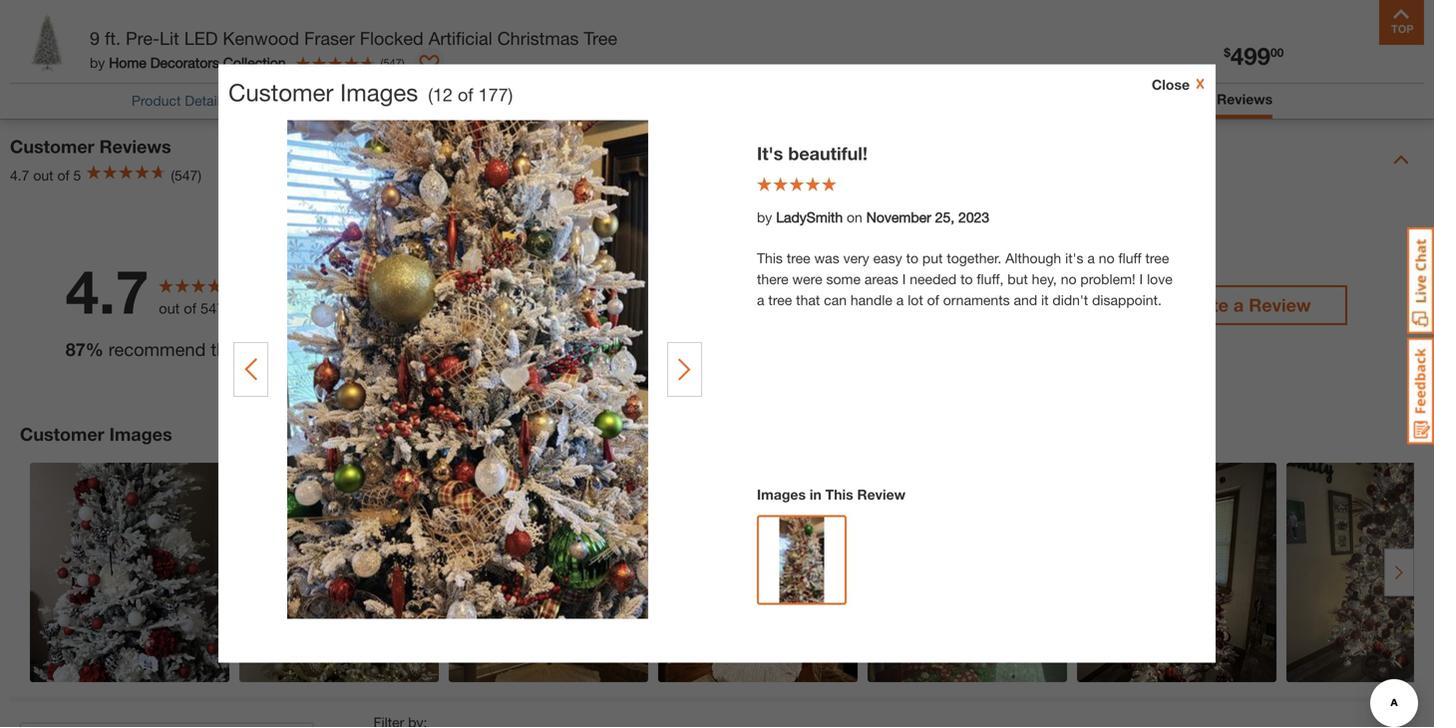 Task type: vqa. For each thing, say whether or not it's contained in the screenshot.
Works
no



Task type: locate. For each thing, give the bounding box(es) containing it.
547
[[383, 56, 402, 69], [200, 300, 225, 317]]

review right in
[[857, 486, 906, 503]]

by down 9
[[90, 54, 105, 71]]

0 vertical spatial images
[[340, 78, 418, 106]]

0 vertical spatial review
[[1249, 294, 1311, 315]]

87 % recommend this product
[[66, 339, 308, 360]]

1 vertical spatial )
[[508, 84, 513, 105]]

customer reviews
[[1147, 91, 1273, 107], [10, 135, 171, 157]]

( down 'flocked'
[[381, 56, 383, 69]]

1 horizontal spatial i
[[1139, 271, 1143, 287]]

2 star icon image from the top
[[392, 259, 411, 279]]

of inside customer images ( 12 of 177 )
[[458, 84, 473, 105]]

1
[[373, 367, 382, 386]]

2 i from the left
[[1139, 271, 1143, 287]]

a
[[1087, 250, 1095, 266], [757, 292, 764, 308], [896, 292, 904, 308], [1234, 294, 1244, 315]]

0 vertical spatial 547
[[383, 56, 402, 69]]

to down together.
[[960, 271, 973, 287]]

to left put
[[906, 250, 919, 266]]

( left 177
[[428, 84, 433, 105]]

lit
[[160, 27, 179, 49]]

41
[[1020, 260, 1038, 279]]

a down there
[[757, 292, 764, 308]]

it's beautiful!
[[757, 143, 868, 164]]

0 horizontal spatial this
[[757, 250, 783, 266]]

this inside this tree was very easy to put together. although it's a no fluff tree there were some areas i needed to fluff, but hey, no problem! i love a tree that can handle a lot of ornaments and it didn't disappoint.
[[757, 250, 783, 266]]

reviews
[[1217, 91, 1273, 107], [99, 135, 171, 157]]

it's
[[757, 143, 783, 164]]

4 star icon image from the top
[[392, 331, 411, 351]]

some
[[826, 271, 861, 287]]

) down the christmas
[[508, 84, 513, 105]]

flocked
[[360, 27, 424, 49]]

product details button
[[131, 90, 227, 111], [131, 90, 227, 111]]

customer reviews up 4.7 out of 5
[[10, 135, 171, 157]]

547 down 'flocked'
[[383, 56, 402, 69]]

i right areas
[[902, 271, 906, 287]]

1 vertical spatial review
[[857, 486, 906, 503]]

star icon image for 2
[[392, 331, 411, 351]]

november
[[866, 209, 931, 225]]

images down the recommend
[[109, 423, 172, 445]]

0 horizontal spatial customer reviews
[[10, 135, 171, 157]]

specifications button
[[460, 90, 548, 111], [460, 90, 548, 111]]

fraser
[[304, 27, 355, 49]]

by for by ladysmith on november 25, 2023
[[757, 209, 772, 225]]

4.7 for 4.7
[[66, 255, 149, 327]]

1 vertical spatial 4.7
[[66, 255, 149, 327]]

1 horizontal spatial by
[[757, 209, 772, 225]]

it
[[1041, 292, 1049, 308]]

0 vertical spatial out
[[33, 167, 53, 183]]

to
[[906, 250, 919, 266], [960, 271, 973, 287]]

star icon image for 5
[[392, 223, 411, 243]]

of inside this tree was very easy to put together. although it's a no fluff tree there were some areas i needed to fluff, but hey, no problem! i love a tree that can handle a lot of ornaments and it didn't disappoint.
[[927, 292, 939, 308]]

needed
[[910, 271, 957, 287]]

0 horizontal spatial 547
[[200, 300, 225, 317]]

fluff
[[1119, 250, 1142, 266]]

(
[[381, 56, 383, 69], [428, 84, 433, 105]]

a right write
[[1234, 294, 1244, 315]]

disappoint.
[[1092, 292, 1162, 308]]

recommend
[[109, 339, 206, 360]]

customer reviews down '$'
[[1147, 91, 1273, 107]]

0 horizontal spatial by
[[90, 54, 105, 71]]

i
[[902, 271, 906, 287], [1139, 271, 1143, 287]]

0 vertical spatial customer reviews
[[1147, 91, 1273, 107]]

areas
[[865, 271, 898, 287]]

1 vertical spatial no
[[1061, 271, 1077, 287]]

4.7
[[10, 167, 29, 183], [66, 255, 149, 327]]

on
[[847, 209, 863, 225]]

1 vertical spatial images
[[109, 423, 172, 445]]

5
[[73, 167, 81, 183], [373, 224, 382, 243]]

customer reviews button
[[1147, 89, 1273, 114], [1147, 89, 1273, 110]]

1 vertical spatial to
[[960, 271, 973, 287]]

3
[[373, 295, 382, 314]]

review
[[1249, 294, 1311, 315], [857, 486, 906, 503]]

specifications
[[460, 92, 548, 109]]

5 star icon image from the top
[[392, 367, 411, 387]]

1 horizontal spatial 547
[[383, 56, 402, 69]]

i left love
[[1139, 271, 1143, 287]]

177
[[478, 84, 508, 105]]

0 horizontal spatial 5
[[73, 167, 81, 183]]

2
[[373, 331, 382, 350]]

by
[[90, 54, 105, 71], [757, 209, 772, 225]]

0 horizontal spatial i
[[902, 271, 906, 287]]

put
[[922, 250, 943, 266]]

1 horizontal spatial 4.7
[[66, 255, 149, 327]]

1 horizontal spatial images
[[340, 78, 418, 106]]

easy
[[873, 250, 902, 266]]

by inside customer images main content
[[757, 209, 772, 225]]

was
[[814, 250, 839, 266]]

no up problem!
[[1099, 250, 1115, 266]]

of
[[458, 84, 473, 105], [57, 167, 69, 183], [927, 292, 939, 308], [184, 300, 196, 317]]

1 vertical spatial (
[[428, 84, 433, 105]]

1 vertical spatial reviews
[[99, 135, 171, 157]]

( 547 )
[[381, 56, 405, 69]]

) inside customer images ( 12 of 177 )
[[508, 84, 513, 105]]

images down ( 547 )
[[340, 78, 418, 106]]

1 horizontal spatial )
[[508, 84, 513, 105]]

home
[[109, 54, 146, 71]]

collection
[[223, 54, 286, 71]]

0 horizontal spatial (
[[381, 56, 383, 69]]

0 horizontal spatial 4.7
[[10, 167, 29, 183]]

0 vertical spatial no
[[1099, 250, 1115, 266]]

it's
[[1065, 250, 1084, 266]]

3 star icon image from the top
[[392, 295, 411, 315]]

write
[[1184, 294, 1229, 315]]

1 horizontal spatial (
[[428, 84, 433, 105]]

by left ladysmith
[[757, 209, 772, 225]]

1 horizontal spatial review
[[1249, 294, 1311, 315]]

customer inside main content
[[228, 78, 333, 106]]

very
[[843, 250, 869, 266]]

1 horizontal spatial reviews
[[1217, 91, 1273, 107]]

1 vertical spatial this
[[825, 486, 853, 503]]

) down 'flocked'
[[402, 56, 405, 69]]

1 horizontal spatial out
[[159, 300, 180, 317]]

1 vertical spatial by
[[757, 209, 772, 225]]

0 vertical spatial )
[[402, 56, 405, 69]]

1 vertical spatial customer reviews
[[10, 135, 171, 157]]

images for customer images ( 12 of 177 )
[[340, 78, 418, 106]]

9
[[90, 27, 100, 49]]

star icon image
[[392, 223, 411, 243], [392, 259, 411, 279], [392, 295, 411, 315], [392, 331, 411, 351], [392, 367, 411, 387]]

review right write
[[1249, 294, 1311, 315]]

no up didn't
[[1061, 271, 1077, 287]]

this right in
[[825, 486, 853, 503]]

details
[[185, 92, 227, 109]]

)
[[402, 56, 405, 69], [508, 84, 513, 105]]

this tree was very easy to put together. although it's a no fluff tree there were some areas i needed to fluff, but hey, no problem! i love a tree that can handle a lot of ornaments and it didn't disappoint.
[[757, 250, 1173, 308]]

0 vertical spatial to
[[906, 250, 919, 266]]

customer images ( 12 of 177 )
[[228, 78, 513, 106]]

0 horizontal spatial images
[[109, 423, 172, 445]]

0 horizontal spatial review
[[857, 486, 906, 503]]

%
[[86, 339, 103, 360]]

there
[[757, 271, 789, 287]]

547 left reviews
[[200, 300, 225, 317]]

love
[[1147, 271, 1173, 287]]

4
[[373, 260, 382, 279]]

1 horizontal spatial 5
[[373, 224, 382, 243]]

0 vertical spatial this
[[757, 250, 783, 266]]

review inside 'write a review' "button"
[[1249, 294, 1311, 315]]

1 horizontal spatial this
[[825, 486, 853, 503]]

$
[[1224, 45, 1231, 59]]

pre-
[[126, 27, 160, 49]]

reviews down 499
[[1217, 91, 1273, 107]]

2 horizontal spatial images
[[757, 486, 806, 503]]

ornaments
[[943, 292, 1010, 308]]

1 star icon image from the top
[[392, 223, 411, 243]]

navigation
[[569, 0, 865, 67]]

by ladysmith on november 25, 2023
[[757, 209, 990, 225]]

reviews down the product
[[99, 135, 171, 157]]

a right "it's"
[[1087, 250, 1095, 266]]

this up there
[[757, 250, 783, 266]]

images
[[340, 78, 418, 106], [109, 423, 172, 445], [757, 486, 806, 503]]

25,
[[935, 209, 955, 225]]

this
[[757, 250, 783, 266], [825, 486, 853, 503]]

star icon image for 1
[[392, 367, 411, 387]]

images left in
[[757, 486, 806, 503]]

out of 547 reviews
[[159, 300, 278, 317]]

out
[[33, 167, 53, 183], [159, 300, 180, 317]]

write a review button
[[1148, 285, 1347, 325]]

499
[[1231, 41, 1271, 70]]

product
[[245, 339, 308, 360]]

0 vertical spatial 4.7
[[10, 167, 29, 183]]

0 vertical spatial by
[[90, 54, 105, 71]]

1 vertical spatial out
[[159, 300, 180, 317]]

customer images
[[20, 423, 172, 445]]

tree up love
[[1145, 250, 1169, 266]]



Task type: describe. For each thing, give the bounding box(es) containing it.
decorators
[[150, 54, 219, 71]]

product
[[131, 92, 181, 109]]

top button
[[1379, 0, 1424, 45]]

together.
[[947, 250, 1002, 266]]

that
[[796, 292, 820, 308]]

beautiful!
[[788, 143, 868, 164]]

0 vertical spatial 5
[[73, 167, 81, 183]]

close link
[[1152, 74, 1206, 95]]

a left lot
[[896, 292, 904, 308]]

by for by home decorators collection
[[90, 54, 105, 71]]

1 horizontal spatial no
[[1099, 250, 1115, 266]]

in
[[810, 486, 822, 503]]

close
[[1152, 76, 1190, 93]]

live chat image
[[1407, 227, 1434, 334]]

images for customer images
[[109, 423, 172, 445]]

1 horizontal spatial customer reviews
[[1147, 91, 1273, 107]]

2 vertical spatial images
[[757, 486, 806, 503]]

0 horizontal spatial out
[[33, 167, 53, 183]]

$ 499 00
[[1224, 41, 1284, 70]]

0 horizontal spatial to
[[906, 250, 919, 266]]

2023
[[958, 209, 990, 225]]

by home decorators collection
[[90, 54, 286, 71]]

close image
[[1190, 76, 1206, 92]]

christmas
[[497, 27, 579, 49]]

star icon image for 4
[[392, 259, 411, 279]]

hey,
[[1032, 271, 1057, 287]]

but
[[1008, 271, 1028, 287]]

review inside customer images main content
[[857, 486, 906, 503]]

1 vertical spatial 5
[[373, 224, 382, 243]]

( inside customer images ( 12 of 177 )
[[428, 84, 433, 105]]

0 horizontal spatial reviews
[[99, 135, 171, 157]]

1 i from the left
[[902, 271, 906, 287]]

9 ft. pre-lit led kenwood fraser flocked artificial christmas tree
[[90, 27, 617, 49]]

4.7 for 4.7 out of 5
[[10, 167, 29, 183]]

0 horizontal spatial )
[[402, 56, 405, 69]]

12
[[433, 84, 453, 105]]

handle
[[851, 292, 893, 308]]

0 vertical spatial reviews
[[1217, 91, 1273, 107]]

this
[[211, 339, 240, 360]]

led
[[184, 27, 218, 49]]

kenwood
[[223, 27, 299, 49]]

tree
[[584, 27, 617, 49]]

a inside "button"
[[1234, 294, 1244, 315]]

ladysmith
[[776, 209, 843, 225]]

were
[[792, 271, 822, 287]]

images in this review
[[757, 486, 906, 503]]

1 vertical spatial 547
[[200, 300, 225, 317]]

didn't
[[1053, 292, 1088, 308]]

(547)
[[171, 167, 201, 183]]

thumbnail image
[[779, 517, 824, 617]]

product details
[[131, 92, 227, 109]]

feedback link image
[[1407, 337, 1434, 445]]

ft.
[[105, 27, 121, 49]]

product image image
[[15, 10, 80, 75]]

87
[[66, 339, 86, 360]]

artificial
[[429, 27, 492, 49]]

reviews
[[229, 300, 278, 317]]

00
[[1271, 45, 1284, 59]]

0 vertical spatial (
[[381, 56, 383, 69]]

and
[[1014, 292, 1037, 308]]

lot
[[908, 292, 923, 308]]

can
[[824, 292, 847, 308]]

problem!
[[1081, 271, 1136, 287]]

although
[[1005, 250, 1061, 266]]

1 horizontal spatial to
[[960, 271, 973, 287]]

customer images main content
[[0, 0, 1434, 727]]

write a review
[[1184, 294, 1311, 315]]

16
[[1020, 295, 1038, 314]]

0 horizontal spatial no
[[1061, 271, 1077, 287]]

4.7 out of 5
[[10, 167, 81, 183]]

tree down there
[[768, 292, 792, 308]]

star icon image for 3
[[392, 295, 411, 315]]

tree up were
[[787, 250, 811, 266]]

fluff,
[[977, 271, 1004, 287]]



